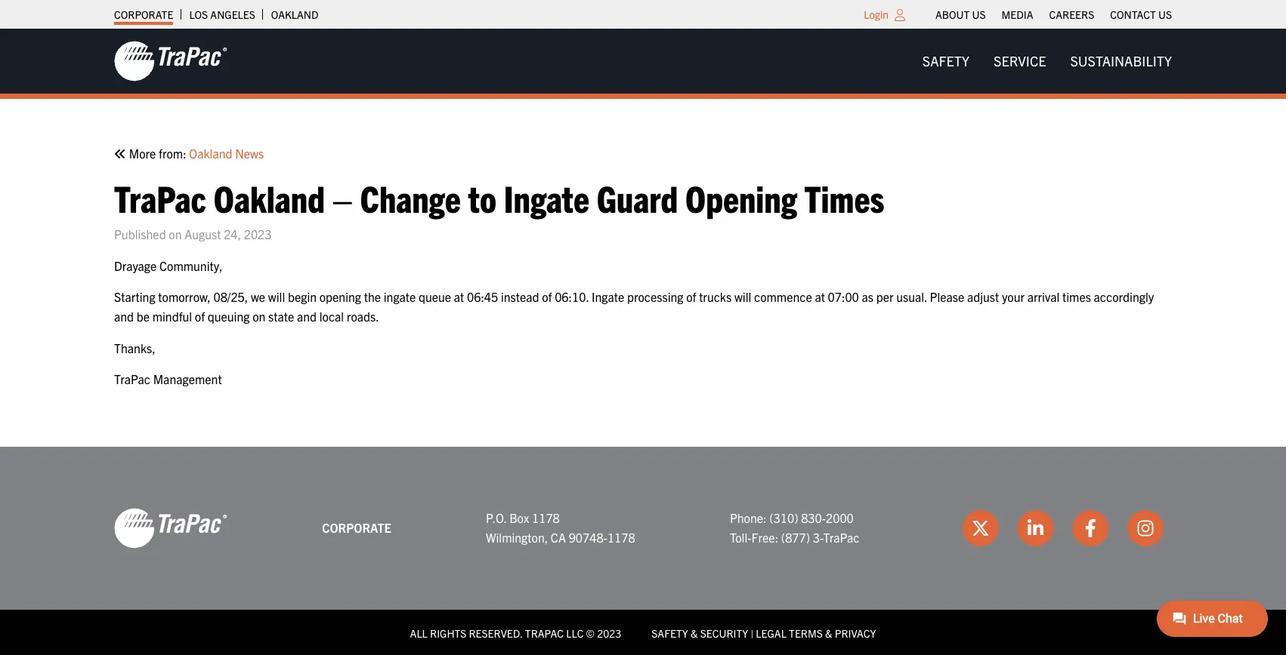 Task type: vqa. For each thing, say whether or not it's contained in the screenshot.
locations
no



Task type: describe. For each thing, give the bounding box(es) containing it.
free:
[[751, 530, 778, 545]]

queuing
[[208, 309, 250, 324]]

thanks,
[[114, 340, 155, 356]]

begin
[[288, 290, 317, 305]]

(310)
[[769, 511, 798, 526]]

us for contact us
[[1158, 8, 1172, 21]]

corporate link
[[114, 4, 173, 25]]

oakland link
[[271, 4, 318, 25]]

trapac for oakland
[[114, 174, 206, 220]]

2000
[[826, 511, 854, 526]]

login link
[[864, 8, 889, 21]]

privacy
[[835, 627, 876, 641]]

ingate inside the trapac oakland – change to ingate guard opening times published on august 24, 2023
[[504, 174, 589, 220]]

©
[[586, 627, 595, 641]]

times
[[1062, 290, 1091, 305]]

times
[[804, 174, 884, 220]]

0 horizontal spatial 1178
[[532, 511, 560, 526]]

sustainability
[[1070, 52, 1172, 70]]

menu bar containing about us
[[928, 4, 1180, 25]]

arrival
[[1027, 290, 1060, 305]]

service link
[[982, 46, 1058, 76]]

safety for safety
[[922, 52, 969, 70]]

safety link
[[910, 46, 982, 76]]

|
[[751, 627, 753, 641]]

06:10.
[[555, 290, 589, 305]]

state
[[268, 309, 294, 324]]

management
[[153, 372, 222, 387]]

adjust
[[967, 290, 999, 305]]

trapac oakland – change to ingate guard opening times published on august 24, 2023
[[114, 174, 884, 242]]

mindful
[[152, 309, 192, 324]]

us for about us
[[972, 8, 986, 21]]

2 & from the left
[[825, 627, 832, 641]]

please
[[930, 290, 964, 305]]

your
[[1002, 290, 1025, 305]]

rights
[[430, 627, 466, 641]]

community,
[[159, 258, 223, 273]]

0 horizontal spatial of
[[195, 309, 205, 324]]

on inside starting tomorrow, 08/25, we will begin opening the ingate queue at 06:45 instead of 06:10. ingate processing of trucks will commence at 07:00 as per usual. please adjust your arrival times accordingly and be mindful of queuing on state and local roads.
[[252, 309, 265, 324]]

menu bar containing safety
[[910, 46, 1184, 76]]

more
[[129, 146, 156, 161]]

2 at from the left
[[815, 290, 825, 305]]

the
[[364, 290, 381, 305]]

media
[[1002, 8, 1033, 21]]

tomorrow,
[[158, 290, 211, 305]]

1 horizontal spatial 1178
[[607, 530, 635, 545]]

contact us link
[[1110, 4, 1172, 25]]

processing
[[627, 290, 683, 305]]

login
[[864, 8, 889, 21]]

reserved.
[[469, 627, 523, 641]]

p.o.
[[486, 511, 507, 526]]

trapac oakland – change to ingate guard opening times article
[[114, 144, 1172, 390]]

guard
[[597, 174, 678, 220]]

from:
[[159, 146, 186, 161]]

instead
[[501, 290, 539, 305]]

los angeles
[[189, 8, 255, 21]]

be
[[137, 309, 150, 324]]

starting tomorrow, 08/25, we will begin opening the ingate queue at 06:45 instead of 06:10. ingate processing of trucks will commence at 07:00 as per usual. please adjust your arrival times accordingly and be mindful of queuing on state and local roads.
[[114, 290, 1154, 324]]

service
[[994, 52, 1046, 70]]

corporate inside footer
[[322, 521, 391, 536]]

trapac for management
[[114, 372, 150, 387]]

trapac
[[525, 627, 564, 641]]

contact
[[1110, 8, 1156, 21]]

trapac management
[[114, 372, 222, 387]]

careers link
[[1049, 4, 1094, 25]]

usual.
[[896, 290, 927, 305]]

phone: (310) 830-2000 toll-free: (877) 3-trapac
[[730, 511, 859, 545]]

safety & security link
[[652, 627, 748, 641]]

corporate image inside footer
[[114, 508, 227, 550]]

about
[[935, 8, 970, 21]]

light image
[[895, 9, 905, 21]]

as
[[862, 290, 873, 305]]

queue
[[419, 290, 451, 305]]

2 horizontal spatial of
[[686, 290, 696, 305]]

media link
[[1002, 4, 1033, 25]]

commence
[[754, 290, 812, 305]]

0 vertical spatial oakland
[[271, 8, 318, 21]]

0 horizontal spatial corporate
[[114, 8, 173, 21]]

local
[[319, 309, 344, 324]]

2023 inside footer
[[597, 627, 621, 641]]

accordingly
[[1094, 290, 1154, 305]]

p.o. box 1178 wilmington, ca 90748-1178
[[486, 511, 635, 545]]

legal
[[756, 627, 786, 641]]

2 and from the left
[[297, 309, 317, 324]]

los angeles link
[[189, 4, 255, 25]]

trapac inside phone: (310) 830-2000 toll-free: (877) 3-trapac
[[823, 530, 859, 545]]

we
[[251, 290, 265, 305]]

ingate
[[384, 290, 416, 305]]

90748-
[[569, 530, 607, 545]]

all
[[410, 627, 428, 641]]



Task type: locate. For each thing, give the bounding box(es) containing it.
08/25,
[[213, 290, 248, 305]]

3-
[[813, 530, 823, 545]]

to
[[468, 174, 496, 220]]

(877)
[[781, 530, 810, 545]]

0 vertical spatial on
[[169, 227, 182, 242]]

0 horizontal spatial and
[[114, 309, 134, 324]]

trapac inside the trapac oakland – change to ingate guard opening times published on august 24, 2023
[[114, 174, 206, 220]]

1 and from the left
[[114, 309, 134, 324]]

1 vertical spatial menu bar
[[910, 46, 1184, 76]]

1 vertical spatial on
[[252, 309, 265, 324]]

1 horizontal spatial ingate
[[592, 290, 624, 305]]

ingate right "to"
[[504, 174, 589, 220]]

us right contact
[[1158, 8, 1172, 21]]

and left be
[[114, 309, 134, 324]]

0 horizontal spatial ingate
[[504, 174, 589, 220]]

per
[[876, 290, 893, 305]]

contact us
[[1110, 8, 1172, 21]]

at
[[454, 290, 464, 305], [815, 290, 825, 305]]

los
[[189, 8, 208, 21]]

1 us from the left
[[972, 8, 986, 21]]

safety for safety & security | legal terms & privacy
[[652, 627, 688, 641]]

toll-
[[730, 530, 751, 545]]

1 at from the left
[[454, 290, 464, 305]]

sustainability link
[[1058, 46, 1184, 76]]

830-
[[801, 511, 826, 526]]

& right terms at bottom
[[825, 627, 832, 641]]

1 horizontal spatial will
[[734, 290, 751, 305]]

2 corporate image from the top
[[114, 508, 227, 550]]

all rights reserved. trapac llc © 2023
[[410, 627, 621, 641]]

0 horizontal spatial at
[[454, 290, 464, 305]]

and down 'begin'
[[297, 309, 317, 324]]

and
[[114, 309, 134, 324], [297, 309, 317, 324]]

2 us from the left
[[1158, 8, 1172, 21]]

opening
[[319, 290, 361, 305]]

& left security
[[691, 627, 698, 641]]

0 horizontal spatial us
[[972, 8, 986, 21]]

at left 07:00
[[815, 290, 825, 305]]

ca
[[551, 530, 566, 545]]

on left august
[[169, 227, 182, 242]]

security
[[700, 627, 748, 641]]

news
[[235, 146, 264, 161]]

1178
[[532, 511, 560, 526], [607, 530, 635, 545]]

1 & from the left
[[691, 627, 698, 641]]

1 vertical spatial corporate image
[[114, 508, 227, 550]]

1 vertical spatial 1178
[[607, 530, 635, 545]]

drayage
[[114, 258, 157, 273]]

safety
[[922, 52, 969, 70], [652, 627, 688, 641]]

–
[[332, 174, 353, 220]]

0 vertical spatial trapac
[[114, 174, 206, 220]]

safety left security
[[652, 627, 688, 641]]

0 horizontal spatial on
[[169, 227, 182, 242]]

1 horizontal spatial on
[[252, 309, 265, 324]]

on down we
[[252, 309, 265, 324]]

llc
[[566, 627, 584, 641]]

0 vertical spatial 1178
[[532, 511, 560, 526]]

starting
[[114, 290, 155, 305]]

ingate right 06:10. on the left
[[592, 290, 624, 305]]

of left trucks
[[686, 290, 696, 305]]

trapac down 2000
[[823, 530, 859, 545]]

2 vertical spatial oakland
[[214, 174, 325, 220]]

ingate inside starting tomorrow, 08/25, we will begin opening the ingate queue at 06:45 instead of 06:10. ingate processing of trucks will commence at 07:00 as per usual. please adjust your arrival times accordingly and be mindful of queuing on state and local roads.
[[592, 290, 624, 305]]

oakland down news
[[214, 174, 325, 220]]

1 corporate image from the top
[[114, 40, 227, 82]]

legal terms & privacy link
[[756, 627, 876, 641]]

06:45
[[467, 290, 498, 305]]

will right trucks
[[734, 290, 751, 305]]

safety & security | legal terms & privacy
[[652, 627, 876, 641]]

oakland right from:
[[189, 146, 232, 161]]

oakland inside the trapac oakland – change to ingate guard opening times published on august 24, 2023
[[214, 174, 325, 220]]

oakland news link
[[189, 144, 264, 164]]

trapac
[[114, 174, 206, 220], [114, 372, 150, 387], [823, 530, 859, 545]]

august
[[185, 227, 221, 242]]

0 horizontal spatial safety
[[652, 627, 688, 641]]

1 vertical spatial trapac
[[114, 372, 150, 387]]

oakland right angeles
[[271, 8, 318, 21]]

solid image
[[114, 148, 126, 160]]

1 horizontal spatial 2023
[[597, 627, 621, 641]]

1 horizontal spatial and
[[297, 309, 317, 324]]

2 will from the left
[[734, 290, 751, 305]]

us
[[972, 8, 986, 21], [1158, 8, 1172, 21]]

phone:
[[730, 511, 767, 526]]

more from: oakland news
[[126, 146, 264, 161]]

1 vertical spatial safety
[[652, 627, 688, 641]]

angeles
[[210, 8, 255, 21]]

1 horizontal spatial of
[[542, 290, 552, 305]]

1 horizontal spatial corporate
[[322, 521, 391, 536]]

1 vertical spatial corporate
[[322, 521, 391, 536]]

0 vertical spatial 2023
[[244, 227, 272, 242]]

1 horizontal spatial at
[[815, 290, 825, 305]]

will right we
[[268, 290, 285, 305]]

trapac down thanks,
[[114, 372, 150, 387]]

0 horizontal spatial 2023
[[244, 227, 272, 242]]

on inside the trapac oakland – change to ingate guard opening times published on august 24, 2023
[[169, 227, 182, 242]]

1 horizontal spatial us
[[1158, 8, 1172, 21]]

1 will from the left
[[268, 290, 285, 305]]

of
[[542, 290, 552, 305], [686, 290, 696, 305], [195, 309, 205, 324]]

careers
[[1049, 8, 1094, 21]]

on
[[169, 227, 182, 242], [252, 309, 265, 324]]

1178 right ca
[[607, 530, 635, 545]]

0 vertical spatial safety
[[922, 52, 969, 70]]

2023 right ©
[[597, 627, 621, 641]]

terms
[[789, 627, 823, 641]]

1 horizontal spatial &
[[825, 627, 832, 641]]

of left 06:10. on the left
[[542, 290, 552, 305]]

trucks
[[699, 290, 732, 305]]

07:00
[[828, 290, 859, 305]]

us right about
[[972, 8, 986, 21]]

corporate image
[[114, 40, 227, 82], [114, 508, 227, 550]]

trapac up published
[[114, 174, 206, 220]]

0 vertical spatial ingate
[[504, 174, 589, 220]]

menu bar up the service
[[928, 4, 1180, 25]]

box
[[509, 511, 529, 526]]

1 vertical spatial ingate
[[592, 290, 624, 305]]

2 vertical spatial trapac
[[823, 530, 859, 545]]

published
[[114, 227, 166, 242]]

opening
[[685, 174, 797, 220]]

at left 06:45
[[454, 290, 464, 305]]

2023 inside the trapac oakland – change to ingate guard opening times published on august 24, 2023
[[244, 227, 272, 242]]

of down tomorrow,
[[195, 309, 205, 324]]

change
[[360, 174, 461, 220]]

safety down about
[[922, 52, 969, 70]]

about us
[[935, 8, 986, 21]]

0 horizontal spatial &
[[691, 627, 698, 641]]

0 vertical spatial corporate
[[114, 8, 173, 21]]

wilmington,
[[486, 530, 548, 545]]

about us link
[[935, 4, 986, 25]]

drayage community,
[[114, 258, 223, 273]]

footer
[[0, 447, 1286, 656]]

2023
[[244, 227, 272, 242], [597, 627, 621, 641]]

1 vertical spatial oakland
[[189, 146, 232, 161]]

menu bar
[[928, 4, 1180, 25], [910, 46, 1184, 76]]

1 horizontal spatial safety
[[922, 52, 969, 70]]

footer containing p.o. box 1178
[[0, 447, 1286, 656]]

2023 right 24,
[[244, 227, 272, 242]]

roads.
[[347, 309, 379, 324]]

0 horizontal spatial will
[[268, 290, 285, 305]]

0 vertical spatial corporate image
[[114, 40, 227, 82]]

1178 up ca
[[532, 511, 560, 526]]

menu bar down careers at the right top of page
[[910, 46, 1184, 76]]

us inside "link"
[[972, 8, 986, 21]]

0 vertical spatial menu bar
[[928, 4, 1180, 25]]

24,
[[224, 227, 241, 242]]

1 vertical spatial 2023
[[597, 627, 621, 641]]



